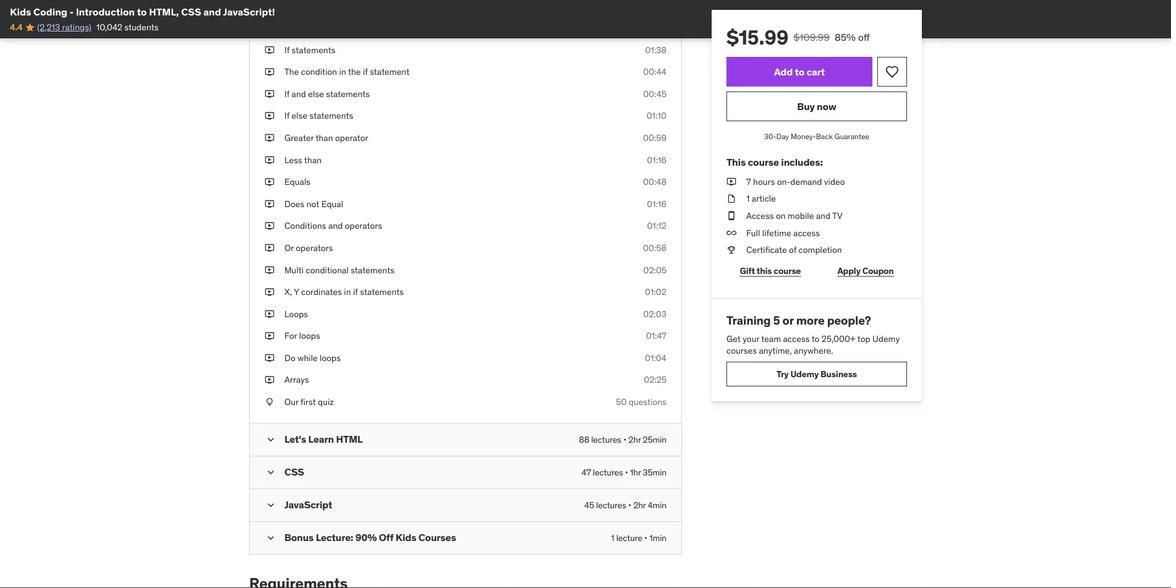 Task type: describe. For each thing, give the bounding box(es) containing it.
xsmall image for x, y cordinates in if statements
[[265, 286, 275, 298]]

statements up condition
[[292, 44, 336, 55]]

88 lectures • 2hr 25min
[[579, 434, 667, 445]]

01:10
[[647, 110, 667, 121]]

javascript!
[[223, 5, 275, 18]]

statements down multi conditional statements
[[360, 286, 404, 297]]

do
[[285, 352, 296, 364]]

or operators
[[285, 242, 333, 253]]

02:05
[[644, 264, 667, 275]]

not
[[307, 198, 319, 209]]

does
[[285, 198, 305, 209]]

1min
[[650, 532, 667, 543]]

lectures for javascript
[[596, 499, 627, 511]]

conditions and operators
[[285, 220, 382, 231]]

7 hours on-demand video
[[747, 176, 845, 187]]

first
[[301, 396, 316, 408]]

or
[[285, 242, 294, 253]]

or
[[783, 313, 794, 328]]

now
[[817, 100, 837, 113]]

01:02
[[645, 286, 667, 297]]

-
[[70, 5, 74, 18]]

if and else statements
[[285, 88, 370, 99]]

xsmall image for or operators
[[265, 242, 275, 254]]

courses
[[419, 531, 456, 544]]

equals
[[285, 176, 311, 187]]

than for greater
[[316, 132, 333, 143]]

money-
[[791, 131, 816, 141]]

udemy inside training 5 or more people? get your team access to 25,000+ top udemy courses anytime, anywhere.
[[873, 333, 900, 344]]

add to cart button
[[727, 57, 873, 87]]

lecture:
[[316, 531, 353, 544]]

xsmall image for for loops
[[265, 330, 275, 342]]

gift this course
[[740, 265, 801, 276]]

1 vertical spatial operators
[[296, 242, 333, 253]]

to inside button
[[795, 65, 805, 78]]

coupon
[[863, 265, 894, 276]]

do while loops
[[285, 352, 341, 364]]

0 vertical spatial loops
[[299, 330, 320, 341]]

condition
[[301, 66, 337, 77]]

small image for let's
[[265, 434, 277, 446]]

greater
[[285, 132, 314, 143]]

lectures for let's learn html
[[592, 434, 622, 445]]

buy
[[798, 100, 815, 113]]

2 01:16 from the top
[[647, 198, 667, 209]]

hours
[[754, 176, 775, 187]]

30-
[[764, 131, 777, 141]]

add
[[774, 65, 793, 78]]

for
[[285, 330, 297, 341]]

10,042 students
[[96, 22, 159, 33]]

let's
[[285, 433, 306, 446]]

video
[[824, 176, 845, 187]]

greater than operator
[[285, 132, 368, 143]]

0 vertical spatial to
[[137, 5, 147, 18]]

02:03
[[644, 308, 667, 319]]

guarantee
[[835, 131, 870, 141]]

kids coding - introduction to html, css and javascript!
[[10, 5, 275, 18]]

gift this course link
[[727, 259, 815, 283]]

25min
[[643, 434, 667, 445]]

apply coupon
[[838, 265, 894, 276]]

1hr
[[630, 467, 641, 478]]

less
[[285, 154, 302, 165]]

small image for bonus
[[265, 532, 277, 544]]

if else statements
[[285, 110, 354, 121]]

conditional
[[306, 264, 349, 275]]

1 01:16 from the top
[[647, 154, 667, 165]]

00:48
[[643, 176, 667, 187]]

arrays
[[285, 374, 309, 386]]

30-day money-back guarantee
[[764, 131, 870, 141]]

1 for 1 lecture • 1min
[[611, 532, 615, 543]]

xsmall image left full
[[727, 227, 737, 239]]

operator
[[335, 132, 368, 143]]

if for in
[[353, 286, 358, 297]]

x, y cordinates in if statements
[[285, 286, 404, 297]]

35min
[[643, 467, 667, 478]]

xsmall image for greater than operator
[[265, 132, 275, 144]]

off
[[379, 531, 394, 544]]

1 vertical spatial course
[[774, 265, 801, 276]]

2hr for let's learn html
[[629, 434, 641, 445]]

(2,213
[[37, 22, 60, 33]]

10,042
[[96, 22, 122, 33]]

business
[[821, 368, 857, 380]]

loops
[[285, 308, 308, 319]]

2hr for javascript
[[634, 499, 646, 511]]

xsmall image for does not equal
[[265, 198, 275, 210]]

add to cart
[[774, 65, 825, 78]]

multi
[[285, 264, 304, 275]]

this
[[757, 265, 772, 276]]

00:59
[[643, 132, 667, 143]]

0 vertical spatial in
[[339, 66, 346, 77]]

and left tv
[[816, 210, 831, 221]]

• for javascript
[[629, 499, 632, 511]]

off
[[859, 31, 870, 43]]

01:47
[[646, 330, 667, 341]]

• for bonus lecture: 90% off kids courses
[[645, 532, 648, 543]]

the condition in the if statement
[[285, 66, 410, 77]]

45
[[585, 499, 594, 511]]

1 horizontal spatial operators
[[345, 220, 382, 231]]

access inside training 5 or more people? get your team access to 25,000+ top udemy courses anytime, anywhere.
[[783, 333, 810, 344]]

less than
[[285, 154, 322, 165]]

apply coupon button
[[825, 259, 908, 283]]

1 vertical spatial loops
[[320, 352, 341, 364]]

more
[[797, 313, 825, 328]]

y
[[294, 286, 299, 297]]

anywhere.
[[794, 345, 834, 356]]

xsmall image for less than
[[265, 154, 275, 166]]



Task type: locate. For each thing, give the bounding box(es) containing it.
0 horizontal spatial kids
[[10, 5, 31, 18]]

1 horizontal spatial kids
[[396, 531, 417, 544]]

1 horizontal spatial to
[[795, 65, 805, 78]]

00:45
[[644, 88, 667, 99]]

if statements
[[285, 44, 336, 55]]

xsmall image left less
[[265, 154, 275, 166]]

day
[[777, 131, 789, 141]]

lectures
[[592, 434, 622, 445], [593, 467, 623, 478], [596, 499, 627, 511]]

full
[[747, 227, 760, 238]]

1 if from the top
[[285, 44, 290, 55]]

1 vertical spatial if
[[353, 286, 358, 297]]

xsmall image left the our
[[265, 396, 275, 408]]

article
[[752, 193, 776, 204]]

lectures right 47
[[593, 467, 623, 478]]

to up students
[[137, 5, 147, 18]]

1 small image from the top
[[265, 434, 277, 446]]

2 vertical spatial if
[[285, 110, 290, 121]]

apply
[[838, 265, 861, 276]]

7
[[747, 176, 751, 187]]

2 vertical spatial lectures
[[596, 499, 627, 511]]

xsmall image for multi conditional statements
[[265, 264, 275, 276]]

if up greater
[[285, 110, 290, 121]]

udemy
[[873, 333, 900, 344], [791, 368, 819, 380]]

2 if from the top
[[285, 88, 290, 99]]

1 left lecture
[[611, 532, 615, 543]]

0 horizontal spatial if
[[353, 286, 358, 297]]

bonus
[[285, 531, 314, 544]]

course down of
[[774, 265, 801, 276]]

0 vertical spatial small image
[[265, 466, 277, 479]]

xsmall image left greater
[[265, 132, 275, 144]]

small image left bonus on the left bottom of page
[[265, 532, 277, 544]]

1 for 1 article
[[747, 193, 750, 204]]

statements down if and else statements
[[310, 110, 354, 121]]

css down let's
[[285, 466, 304, 478]]

0 vertical spatial if
[[285, 44, 290, 55]]

47
[[582, 467, 591, 478]]

2 small image from the top
[[265, 532, 277, 544]]

team
[[762, 333, 781, 344]]

if for the
[[363, 66, 368, 77]]

xsmall image left 'does'
[[265, 198, 275, 210]]

our first quiz
[[285, 396, 334, 408]]

2hr left 25min
[[629, 434, 641, 445]]

operators up multi conditional statements
[[345, 220, 382, 231]]

javascript
[[285, 499, 332, 511]]

buy now button
[[727, 92, 908, 121]]

gift
[[740, 265, 755, 276]]

xsmall image left "loops"
[[265, 308, 275, 320]]

• for css
[[625, 467, 628, 478]]

xsmall image for loops
[[265, 308, 275, 320]]

1 horizontal spatial else
[[308, 88, 324, 99]]

and left javascript!
[[204, 5, 221, 18]]

does not equal
[[285, 198, 343, 209]]

1 vertical spatial than
[[304, 154, 322, 165]]

and down the the
[[292, 88, 306, 99]]

small image
[[265, 434, 277, 446], [265, 532, 277, 544]]

0 vertical spatial css
[[181, 5, 201, 18]]

learn
[[308, 433, 334, 446]]

• for let's learn html
[[624, 434, 627, 445]]

$15.99
[[727, 25, 789, 49]]

in down multi conditional statements
[[344, 286, 351, 297]]

5
[[774, 313, 780, 328]]

access down or
[[783, 333, 810, 344]]

than down if else statements
[[316, 132, 333, 143]]

multi conditional statements
[[285, 264, 395, 275]]

html,
[[149, 5, 179, 18]]

conditions
[[285, 220, 326, 231]]

1 vertical spatial css
[[285, 466, 304, 478]]

anytime,
[[759, 345, 792, 356]]

access down mobile
[[794, 227, 820, 238]]

0 vertical spatial 1
[[747, 193, 750, 204]]

certificate of completion
[[747, 244, 842, 255]]

0 horizontal spatial operators
[[296, 242, 333, 253]]

if for if statements
[[285, 44, 290, 55]]

statements up x, y cordinates in if statements
[[351, 264, 395, 275]]

completion
[[799, 244, 842, 255]]

else up if else statements
[[308, 88, 324, 99]]

01:16
[[647, 154, 667, 165], [647, 198, 667, 209]]

loops right for
[[299, 330, 320, 341]]

50 questions
[[616, 396, 667, 408]]

coding
[[33, 5, 67, 18]]

lectures right 45
[[596, 499, 627, 511]]

1 horizontal spatial 1
[[747, 193, 750, 204]]

for loops
[[285, 330, 320, 341]]

01:04
[[645, 352, 667, 364]]

loops
[[299, 330, 320, 341], [320, 352, 341, 364]]

else up greater
[[292, 110, 308, 121]]

1 horizontal spatial udemy
[[873, 333, 900, 344]]

1 vertical spatial kids
[[396, 531, 417, 544]]

2hr left 4min in the right bottom of the page
[[634, 499, 646, 511]]

lectures right 88
[[592, 434, 622, 445]]

css right html,
[[181, 5, 201, 18]]

your
[[743, 333, 760, 344]]

xsmall image for if and else statements
[[265, 88, 275, 100]]

• left 4min in the right bottom of the page
[[629, 499, 632, 511]]

of
[[789, 244, 797, 255]]

0 vertical spatial kids
[[10, 5, 31, 18]]

than
[[316, 132, 333, 143], [304, 154, 322, 165]]

0 vertical spatial 01:16
[[647, 154, 667, 165]]

00:44
[[644, 66, 667, 77]]

1 small image from the top
[[265, 466, 277, 479]]

ratings)
[[62, 22, 91, 33]]

if
[[285, 44, 290, 55], [285, 88, 290, 99], [285, 110, 290, 121]]

and down "equal"
[[329, 220, 343, 231]]

includes:
[[781, 156, 823, 168]]

xsmall image for our first quiz
[[265, 396, 275, 408]]

88
[[579, 434, 590, 445]]

1 vertical spatial 1
[[611, 532, 615, 543]]

mobile
[[788, 210, 814, 221]]

if up the the
[[285, 44, 290, 55]]

course up "hours"
[[748, 156, 779, 168]]

small image for css
[[265, 466, 277, 479]]

demand
[[791, 176, 822, 187]]

if for if and else statements
[[285, 88, 290, 99]]

1 lecture • 1min
[[611, 532, 667, 543]]

0 vertical spatial small image
[[265, 434, 277, 446]]

small image
[[265, 466, 277, 479], [265, 499, 277, 512]]

00:58
[[643, 242, 667, 253]]

01:16 down the 00:59
[[647, 154, 667, 165]]

this
[[727, 156, 746, 168]]

1 vertical spatial 01:16
[[647, 198, 667, 209]]

course
[[748, 156, 779, 168], [774, 265, 801, 276]]

01:12
[[647, 220, 667, 231]]

0 vertical spatial lectures
[[592, 434, 622, 445]]

•
[[624, 434, 627, 445], [625, 467, 628, 478], [629, 499, 632, 511], [645, 532, 648, 543]]

xsmall image left for
[[265, 330, 275, 342]]

equal
[[321, 198, 343, 209]]

quiz
[[318, 396, 334, 408]]

1 vertical spatial small image
[[265, 499, 277, 512]]

css
[[181, 5, 201, 18], [285, 466, 304, 478]]

if right the
[[363, 66, 368, 77]]

0 horizontal spatial udemy
[[791, 368, 819, 380]]

introduction
[[76, 5, 135, 18]]

0 vertical spatial udemy
[[873, 333, 900, 344]]

• left 1hr
[[625, 467, 628, 478]]

01:38
[[645, 44, 667, 55]]

wishlist image
[[885, 64, 900, 79]]

to
[[137, 5, 147, 18], [795, 65, 805, 78], [812, 333, 820, 344]]

statements down the condition in the if statement
[[326, 88, 370, 99]]

the
[[285, 66, 299, 77]]

try udemy business link
[[727, 362, 908, 387]]

xsmall image left multi
[[265, 264, 275, 276]]

0 vertical spatial access
[[794, 227, 820, 238]]

lectures for css
[[593, 467, 623, 478]]

1 vertical spatial small image
[[265, 532, 277, 544]]

0 vertical spatial if
[[363, 66, 368, 77]]

xsmall image
[[265, 0, 275, 12], [265, 44, 275, 56], [265, 66, 275, 78], [265, 110, 275, 122], [727, 176, 737, 188], [265, 176, 275, 188], [727, 193, 737, 205], [727, 210, 737, 222], [265, 220, 275, 232], [727, 244, 737, 256], [265, 352, 275, 364], [265, 374, 275, 386]]

0 horizontal spatial to
[[137, 5, 147, 18]]

1 left article
[[747, 193, 750, 204]]

1 vertical spatial to
[[795, 65, 805, 78]]

3 if from the top
[[285, 110, 290, 121]]

1 vertical spatial udemy
[[791, 368, 819, 380]]

to up anywhere.
[[812, 333, 820, 344]]

1 horizontal spatial css
[[285, 466, 304, 478]]

buy now
[[798, 100, 837, 113]]

kids
[[10, 5, 31, 18], [396, 531, 417, 544]]

to left cart
[[795, 65, 805, 78]]

in
[[339, 66, 346, 77], [344, 286, 351, 297]]

on
[[776, 210, 786, 221]]

than right less
[[304, 154, 322, 165]]

try udemy business
[[777, 368, 857, 380]]

• left 1min
[[645, 532, 648, 543]]

loops right while
[[320, 352, 341, 364]]

0 vertical spatial 2hr
[[629, 434, 641, 445]]

01:16 up 01:12
[[647, 198, 667, 209]]

1 vertical spatial else
[[292, 110, 308, 121]]

lifetime
[[763, 227, 792, 238]]

0 vertical spatial than
[[316, 132, 333, 143]]

• left 25min
[[624, 434, 627, 445]]

0 horizontal spatial 1
[[611, 532, 615, 543]]

if down multi conditional statements
[[353, 286, 358, 297]]

this course includes:
[[727, 156, 823, 168]]

0 vertical spatial operators
[[345, 220, 382, 231]]

xsmall image
[[265, 88, 275, 100], [265, 132, 275, 144], [265, 154, 275, 166], [265, 198, 275, 210], [727, 227, 737, 239], [265, 242, 275, 254], [265, 264, 275, 276], [265, 286, 275, 298], [265, 308, 275, 320], [265, 330, 275, 342], [265, 396, 275, 408]]

in left the
[[339, 66, 346, 77]]

courses
[[727, 345, 757, 356]]

1 horizontal spatial if
[[363, 66, 368, 77]]

2 vertical spatial to
[[812, 333, 820, 344]]

try
[[777, 368, 789, 380]]

0 horizontal spatial else
[[292, 110, 308, 121]]

47 lectures • 1hr 35min
[[582, 467, 667, 478]]

$109.99
[[794, 31, 830, 43]]

kids up 4.4
[[10, 5, 31, 18]]

50
[[616, 396, 627, 408]]

xsmall image left x,
[[265, 286, 275, 298]]

1 vertical spatial lectures
[[593, 467, 623, 478]]

kids right off
[[396, 531, 417, 544]]

udemy right top
[[873, 333, 900, 344]]

1 vertical spatial 2hr
[[634, 499, 646, 511]]

1 vertical spatial in
[[344, 286, 351, 297]]

small image for javascript
[[265, 499, 277, 512]]

2 horizontal spatial to
[[812, 333, 820, 344]]

than for less
[[304, 154, 322, 165]]

cordinates
[[301, 286, 342, 297]]

0 vertical spatial course
[[748, 156, 779, 168]]

1 vertical spatial if
[[285, 88, 290, 99]]

1 vertical spatial access
[[783, 333, 810, 344]]

if for if else statements
[[285, 110, 290, 121]]

1 article
[[747, 193, 776, 204]]

people?
[[827, 313, 871, 328]]

xsmall image left or
[[265, 242, 275, 254]]

html
[[336, 433, 363, 446]]

0 vertical spatial else
[[308, 88, 324, 99]]

2hr
[[629, 434, 641, 445], [634, 499, 646, 511]]

let's learn html
[[285, 433, 363, 446]]

operators down conditions
[[296, 242, 333, 253]]

top
[[858, 333, 871, 344]]

if down the the
[[285, 88, 290, 99]]

small image left let's
[[265, 434, 277, 446]]

1
[[747, 193, 750, 204], [611, 532, 615, 543]]

4min
[[648, 499, 667, 511]]

lecture
[[617, 532, 643, 543]]

udemy right 'try'
[[791, 368, 819, 380]]

(2,213 ratings)
[[37, 22, 91, 33]]

85%
[[835, 31, 856, 43]]

to inside training 5 or more people? get your team access to 25,000+ top udemy courses anytime, anywhere.
[[812, 333, 820, 344]]

xsmall image left if and else statements
[[265, 88, 275, 100]]

0 horizontal spatial css
[[181, 5, 201, 18]]

2 small image from the top
[[265, 499, 277, 512]]

the
[[348, 66, 361, 77]]



Task type: vqa. For each thing, say whether or not it's contained in the screenshot.


